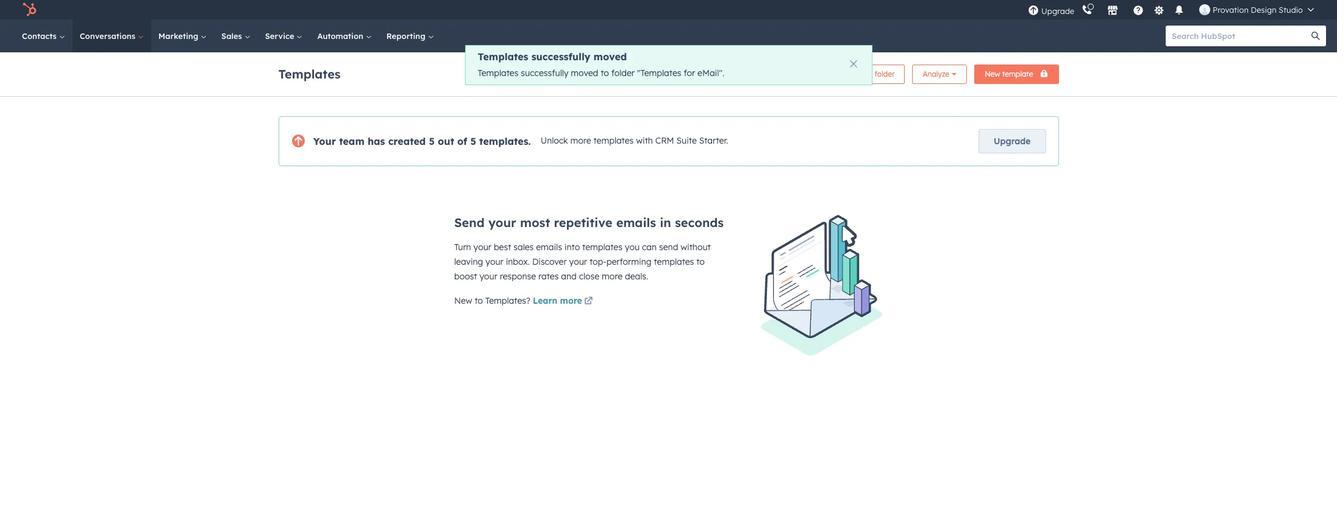 Task type: vqa. For each thing, say whether or not it's contained in the screenshot.
the processing
no



Task type: describe. For each thing, give the bounding box(es) containing it.
templates.
[[479, 135, 531, 148]]

service link
[[258, 20, 310, 52]]

rates
[[538, 271, 559, 282]]

templates for templates
[[278, 66, 341, 81]]

inbox.
[[506, 257, 530, 268]]

send
[[454, 215, 485, 230]]

settings image
[[1153, 5, 1164, 16]]

leaving
[[454, 257, 483, 268]]

learn
[[533, 296, 557, 307]]

close
[[579, 271, 599, 282]]

analyze
[[923, 70, 949, 79]]

performing
[[606, 257, 651, 268]]

discover
[[532, 257, 567, 268]]

0 vertical spatial upgrade
[[1041, 6, 1074, 16]]

boost
[[454, 271, 477, 282]]

starter.
[[699, 135, 728, 146]]

1 vertical spatial successfully
[[521, 68, 568, 79]]

1 vertical spatial upgrade
[[994, 136, 1031, 147]]

notifications button
[[1169, 0, 1190, 20]]

emails for into
[[536, 242, 562, 253]]

upgrade image
[[1028, 5, 1039, 16]]

reporting
[[386, 31, 428, 41]]

studio
[[1279, 5, 1303, 15]]

automation link
[[310, 20, 379, 52]]

template
[[1002, 70, 1033, 79]]

contacts
[[22, 31, 59, 41]]

provation
[[1213, 5, 1249, 15]]

Search HubSpot search field
[[1166, 26, 1315, 46]]

marketing link
[[151, 20, 214, 52]]

send
[[659, 242, 678, 253]]

turn your best sales emails into templates you can send without leaving your inbox. discover your top-performing templates to boost your response rates and close more deals.
[[454, 242, 711, 282]]

1 5 from the left
[[429, 135, 435, 148]]

folder inside templates successfully moved templates successfully moved to folder "templates for email".
[[611, 68, 635, 79]]

your
[[313, 135, 336, 148]]

1 vertical spatial moved
[[571, 68, 598, 79]]

calling icon image
[[1082, 5, 1093, 16]]

templates banner
[[278, 61, 1059, 84]]

automation
[[317, 31, 366, 41]]

0 horizontal spatial to
[[475, 296, 483, 307]]

has
[[368, 135, 385, 148]]

menu containing provation design studio
[[1027, 0, 1322, 20]]

templates successfully moved templates successfully moved to folder "templates for email".
[[478, 51, 724, 79]]

new template
[[985, 70, 1033, 79]]

templates successfully moved alert
[[465, 45, 872, 85]]

of
[[457, 135, 467, 148]]

email".
[[697, 68, 724, 79]]

response
[[500, 271, 536, 282]]

deals.
[[625, 271, 648, 282]]

sales link
[[214, 20, 258, 52]]

provation design studio button
[[1192, 0, 1321, 20]]

best
[[494, 242, 511, 253]]

into
[[564, 242, 580, 253]]

upgrade link
[[979, 129, 1046, 154]]

templates for templates successfully moved templates successfully moved to folder "templates for email".
[[478, 51, 528, 63]]

your up best
[[488, 215, 516, 230]]

seconds
[[675, 215, 724, 230]]

hubspot image
[[22, 2, 37, 17]]

more for unlock more templates with crm suite starter.
[[570, 135, 591, 146]]

marketplaces button
[[1100, 0, 1126, 20]]



Task type: locate. For each thing, give the bounding box(es) containing it.
2 vertical spatial more
[[560, 296, 582, 307]]

unlock more templates with crm suite starter.
[[541, 135, 728, 146]]

1 horizontal spatial upgrade
[[1041, 6, 1074, 16]]

contacts link
[[15, 20, 72, 52]]

folder
[[611, 68, 635, 79], [875, 70, 895, 79]]

to inside templates successfully moved templates successfully moved to folder "templates for email".
[[601, 68, 609, 79]]

to inside turn your best sales emails into templates you can send without leaving your inbox. discover your top-performing templates to boost your response rates and close more deals.
[[696, 257, 705, 268]]

service
[[265, 31, 297, 41]]

templates
[[478, 51, 528, 63], [278, 66, 341, 81], [478, 68, 519, 79]]

1 vertical spatial more
[[602, 271, 623, 282]]

5 right of
[[470, 135, 476, 148]]

0 horizontal spatial upgrade
[[994, 136, 1031, 147]]

created
[[388, 135, 426, 148]]

templates left with
[[594, 135, 634, 146]]

more
[[570, 135, 591, 146], [602, 271, 623, 282], [560, 296, 582, 307]]

templates up "top-"
[[582, 242, 622, 253]]

2 vertical spatial to
[[475, 296, 483, 307]]

in
[[660, 215, 671, 230]]

for
[[684, 68, 695, 79]]

design
[[1251, 5, 1277, 15]]

0 horizontal spatial folder
[[611, 68, 635, 79]]

your right turn
[[473, 242, 491, 253]]

learn more link
[[533, 295, 595, 310]]

calling icon button
[[1077, 2, 1097, 18]]

your down best
[[486, 257, 503, 268]]

0 vertical spatial more
[[570, 135, 591, 146]]

moved
[[594, 51, 627, 63], [571, 68, 598, 79]]

2 5 from the left
[[470, 135, 476, 148]]

search button
[[1305, 26, 1326, 46]]

analyze button
[[912, 65, 967, 84]]

emails up you
[[616, 215, 656, 230]]

folder left "templates on the top of the page
[[611, 68, 635, 79]]

repetitive
[[554, 215, 612, 230]]

new folder button
[[847, 65, 905, 84]]

0 vertical spatial moved
[[594, 51, 627, 63]]

help button
[[1128, 0, 1149, 20]]

1 vertical spatial templates
[[582, 242, 622, 253]]

new for new folder
[[857, 70, 873, 79]]

0 horizontal spatial new
[[454, 296, 472, 307]]

emails for in
[[616, 215, 656, 230]]

more down "top-"
[[602, 271, 623, 282]]

top-
[[590, 257, 607, 268]]

successfully
[[531, 51, 590, 63], [521, 68, 568, 79]]

2 horizontal spatial to
[[696, 257, 705, 268]]

your down 'into'
[[569, 257, 587, 268]]

to
[[601, 68, 609, 79], [696, 257, 705, 268], [475, 296, 483, 307]]

link opens in a new window image
[[584, 295, 593, 310]]

0 vertical spatial to
[[601, 68, 609, 79]]

james peterson image
[[1199, 4, 1210, 15]]

unlock
[[541, 135, 568, 146]]

turn
[[454, 242, 471, 253]]

upgrade
[[1041, 6, 1074, 16], [994, 136, 1031, 147]]

new template button
[[974, 65, 1059, 84]]

"templates
[[637, 68, 681, 79]]

hubspot link
[[15, 2, 46, 17]]

out
[[438, 135, 454, 148]]

new for new to templates?
[[454, 296, 472, 307]]

provation design studio
[[1213, 5, 1303, 15]]

templates
[[594, 135, 634, 146], [582, 242, 622, 253], [654, 257, 694, 268]]

1 horizontal spatial 5
[[470, 135, 476, 148]]

more right unlock
[[570, 135, 591, 146]]

more inside turn your best sales emails into templates you can send without leaving your inbox. discover your top-performing templates to boost your response rates and close more deals.
[[602, 271, 623, 282]]

menu
[[1027, 0, 1322, 20]]

you
[[625, 242, 640, 253]]

0 vertical spatial templates
[[594, 135, 634, 146]]

templates?
[[485, 296, 530, 307]]

conversations link
[[72, 20, 151, 52]]

0 horizontal spatial emails
[[536, 242, 562, 253]]

marketplaces image
[[1107, 5, 1118, 16]]

more for learn more
[[560, 296, 582, 307]]

to down the without
[[696, 257, 705, 268]]

link opens in a new window image
[[584, 298, 593, 307]]

folder inside button
[[875, 70, 895, 79]]

0 vertical spatial successfully
[[531, 51, 590, 63]]

notifications image
[[1174, 5, 1185, 16]]

5 left out
[[429, 135, 435, 148]]

1 vertical spatial to
[[696, 257, 705, 268]]

help image
[[1133, 5, 1144, 16]]

sales
[[221, 31, 244, 41]]

search image
[[1311, 32, 1320, 40]]

and
[[561, 271, 577, 282]]

2 vertical spatial templates
[[654, 257, 694, 268]]

emails
[[616, 215, 656, 230], [536, 242, 562, 253]]

conversations
[[80, 31, 138, 41]]

templates inside banner
[[278, 66, 341, 81]]

new inside button
[[857, 70, 873, 79]]

to down boost
[[475, 296, 483, 307]]

marketing
[[158, 31, 201, 41]]

5
[[429, 135, 435, 148], [470, 135, 476, 148]]

without
[[681, 242, 711, 253]]

new
[[857, 70, 873, 79], [985, 70, 1000, 79], [454, 296, 472, 307]]

learn more
[[533, 296, 582, 307]]

0 vertical spatial emails
[[616, 215, 656, 230]]

your team has created 5 out of 5 templates.
[[313, 135, 531, 148]]

new for new template
[[985, 70, 1000, 79]]

emails inside turn your best sales emails into templates you can send without leaving your inbox. discover your top-performing templates to boost your response rates and close more deals.
[[536, 242, 562, 253]]

emails up discover
[[536, 242, 562, 253]]

sales
[[514, 242, 534, 253]]

1 horizontal spatial new
[[857, 70, 873, 79]]

team
[[339, 135, 364, 148]]

reporting link
[[379, 20, 441, 52]]

1 horizontal spatial emails
[[616, 215, 656, 230]]

more left link opens in a new window icon
[[560, 296, 582, 307]]

with
[[636, 135, 653, 146]]

to left "templates on the top of the page
[[601, 68, 609, 79]]

your right boost
[[479, 271, 497, 282]]

settings link
[[1151, 3, 1166, 16]]

2 horizontal spatial new
[[985, 70, 1000, 79]]

close image
[[850, 60, 857, 68]]

suite
[[676, 135, 697, 146]]

1 vertical spatial emails
[[536, 242, 562, 253]]

crm
[[655, 135, 674, 146]]

0 horizontal spatial 5
[[429, 135, 435, 148]]

1 horizontal spatial folder
[[875, 70, 895, 79]]

folder left analyze
[[875, 70, 895, 79]]

your
[[488, 215, 516, 230], [473, 242, 491, 253], [486, 257, 503, 268], [569, 257, 587, 268], [479, 271, 497, 282]]

templates down send
[[654, 257, 694, 268]]

new folder
[[857, 70, 895, 79]]

most
[[520, 215, 550, 230]]

can
[[642, 242, 657, 253]]

new to templates?
[[454, 296, 530, 307]]

1 horizontal spatial to
[[601, 68, 609, 79]]

new inside button
[[985, 70, 1000, 79]]

send your most repetitive emails in seconds
[[454, 215, 724, 230]]



